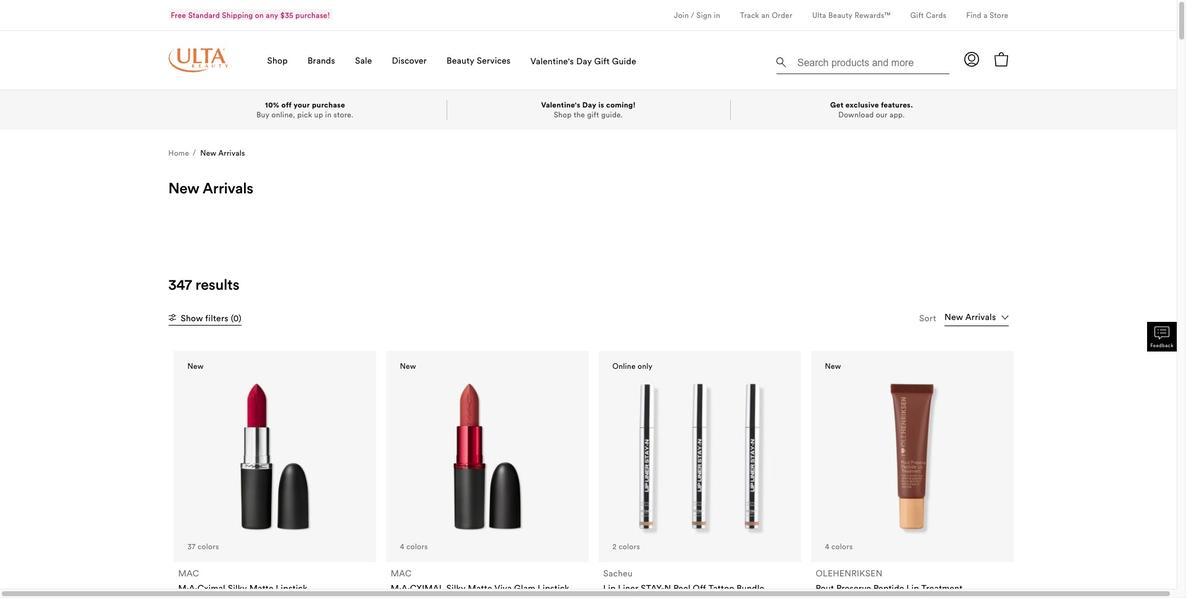 Task type: vqa. For each thing, say whether or not it's contained in the screenshot.
This
no



Task type: describe. For each thing, give the bounding box(es) containing it.
join / sign in button
[[674, 0, 720, 30]]

matte for lipstick
[[249, 583, 274, 594]]

features.
[[881, 100, 913, 109]]

1 vertical spatial new arrivals
[[168, 179, 253, 197]]

preserve
[[837, 583, 871, 594]]

beauty services
[[447, 55, 511, 66]]

37
[[187, 542, 196, 551]]

order
[[772, 10, 793, 20]]

in inside button
[[714, 10, 720, 19]]

guide.
[[601, 110, 623, 119]]

brands button
[[308, 30, 335, 90]]

in inside 10% off your purchase buy online, pick up in store.
[[325, 110, 332, 119]]

coming!
[[606, 100, 636, 109]]

$35
[[280, 10, 293, 19]]

filters
[[205, 313, 229, 324]]

lipstick inside mac m·a·cximal silky matte lipstick
[[276, 583, 308, 594]]

discover button
[[392, 30, 427, 90]]

treatment
[[922, 583, 963, 594]]

show filters (0)
[[181, 313, 242, 324]]

pout
[[816, 583, 834, 594]]

0 vertical spatial new arrivals
[[200, 148, 245, 158]]

results
[[195, 275, 239, 293]]

sacheu
[[603, 568, 633, 579]]

ulta beauty rewards™ button
[[812, 0, 891, 30]]

new inside field
[[945, 311, 963, 322]]

(0)
[[231, 313, 242, 324]]

join / sign in
[[674, 10, 720, 19]]

m·a·cximal
[[391, 583, 444, 594]]

find a store link
[[967, 10, 1009, 22]]

10%
[[265, 100, 279, 109]]

messages bubble square menu image
[[1155, 325, 1170, 340]]

only
[[638, 361, 653, 371]]

log in to your ulta account image
[[964, 52, 979, 66]]

our
[[876, 110, 888, 119]]

347
[[168, 275, 192, 293]]

track an order link
[[740, 10, 793, 22]]

is
[[599, 100, 604, 109]]

sort
[[919, 312, 936, 324]]

gift cards link
[[911, 10, 947, 22]]

Sort field
[[945, 311, 1009, 326]]

an
[[762, 10, 770, 20]]

peel
[[674, 583, 691, 594]]

up
[[314, 110, 323, 119]]

get exclusive features. download our app.
[[830, 100, 913, 119]]

shop inside valentine's day is coming! shop the gift guide.
[[554, 110, 572, 119]]

buy
[[257, 110, 270, 119]]

pick
[[297, 110, 312, 119]]

store.
[[334, 110, 354, 119]]

services
[[477, 55, 511, 66]]

4 for olehenriksen
[[825, 542, 830, 551]]

discover
[[392, 55, 427, 66]]

beauty services button
[[447, 30, 511, 90]]

2 colors
[[613, 542, 640, 551]]

shop button
[[267, 30, 288, 90]]

lip inside olehenriksen pout preserve peptide lip treatment
[[907, 583, 919, 594]]

free standard shipping on any $35 purchase!
[[171, 10, 330, 19]]

10% off your purchase buy online, pick up in store.
[[257, 100, 354, 119]]

peptide
[[874, 583, 904, 594]]

0 items in bag image
[[994, 52, 1009, 67]]

gift cards
[[911, 10, 947, 20]]

valentine's for valentine's day gift guide
[[531, 55, 574, 66]]

get
[[830, 100, 844, 109]]

olehenriksen
[[816, 568, 883, 579]]

sacheu lip liner stay-n peel off tattoo bundle
[[603, 568, 764, 594]]

viva
[[495, 583, 512, 594]]

off
[[693, 583, 706, 594]]

brands
[[308, 55, 335, 66]]

any
[[266, 10, 278, 19]]

app.
[[890, 110, 905, 119]]

mac for mac m·a·cximal silky matte lipstick
[[178, 568, 199, 579]]

sale
[[355, 55, 372, 66]]

valentine's day is coming! shop the gift guide.
[[541, 100, 636, 119]]

day for gift
[[576, 55, 592, 66]]

2
[[613, 542, 617, 551]]

0 vertical spatial arrivals
[[218, 148, 245, 158]]

join
[[674, 10, 689, 19]]

track an order
[[740, 10, 793, 20]]

mac m·a·cximal silky matte viva glam lipstick
[[391, 568, 569, 594]]

off
[[281, 100, 292, 109]]

online
[[613, 361, 636, 371]]

download
[[839, 110, 874, 119]]



Task type: locate. For each thing, give the bounding box(es) containing it.
find
[[967, 10, 982, 20]]

beauty right ulta
[[829, 10, 853, 19]]

0 horizontal spatial beauty
[[447, 55, 475, 66]]

exclusive
[[846, 100, 879, 109]]

ulta beauty rewards™
[[812, 10, 891, 19]]

colors for olehenriksen pout preserve peptide lip treatment
[[832, 542, 853, 551]]

2 vertical spatial new arrivals
[[945, 311, 996, 322]]

4 up olehenriksen
[[825, 542, 830, 551]]

olehenriksen pout preserve peptide lip treatment image
[[831, 375, 993, 538]]

new arrivals right home on the top of the page
[[200, 148, 245, 158]]

ulta
[[812, 10, 827, 19]]

1 colors from the left
[[198, 542, 219, 551]]

1 4 from the left
[[400, 542, 404, 551]]

colors up m·a·cximal
[[407, 542, 428, 551]]

2 lipstick from the left
[[538, 583, 569, 594]]

0 vertical spatial valentine's
[[531, 55, 574, 66]]

valentine's up the
[[541, 100, 580, 109]]

colors for mac m·a·cximal silky matte viva glam lipstick
[[407, 542, 428, 551]]

colors up olehenriksen
[[832, 542, 853, 551]]

lip inside sacheu lip liner stay-n peel off tattoo bundle
[[603, 583, 616, 594]]

show filters (0) button
[[168, 312, 242, 326]]

go to ulta beauty homepage image
[[168, 48, 228, 72]]

store
[[990, 10, 1009, 20]]

2 matte from the left
[[468, 583, 492, 594]]

colors for mac m·a·cximal silky matte lipstick
[[198, 542, 219, 551]]

silky
[[228, 583, 247, 594], [446, 583, 466, 594]]

mac m·a·cximal silky matte viva glam lipstick image
[[406, 375, 568, 538]]

gift left guide
[[594, 55, 610, 66]]

sale button
[[355, 30, 372, 90]]

1 vertical spatial beauty
[[447, 55, 475, 66]]

colors right 37
[[198, 542, 219, 551]]

0 vertical spatial in
[[714, 10, 720, 19]]

silky for m·a·cximal
[[446, 583, 466, 594]]

1 horizontal spatial lipstick
[[538, 583, 569, 594]]

1 horizontal spatial mac
[[391, 568, 412, 579]]

0 horizontal spatial lip
[[603, 583, 616, 594]]

1 vertical spatial day
[[583, 100, 596, 109]]

matte for viva
[[468, 583, 492, 594]]

0 vertical spatial gift
[[911, 10, 924, 20]]

4 for mac
[[400, 542, 404, 551]]

mac m·a·cximal silky matte lipstick
[[178, 568, 308, 594]]

valentine's for valentine's day is coming! shop the gift guide.
[[541, 100, 580, 109]]

m·a·cximal
[[178, 583, 225, 594]]

2 lip from the left
[[907, 583, 919, 594]]

2 colors from the left
[[407, 542, 428, 551]]

online,
[[272, 110, 295, 119]]

shop
[[267, 55, 288, 66], [554, 110, 572, 119]]

2 silky from the left
[[446, 583, 466, 594]]

shop left the
[[554, 110, 572, 119]]

0 horizontal spatial mac
[[178, 568, 199, 579]]

new arrivals inside field
[[945, 311, 996, 322]]

online only
[[613, 361, 653, 371]]

purchase
[[312, 100, 345, 109]]

matte left viva
[[468, 583, 492, 594]]

gift
[[587, 110, 599, 119]]

beauty left services
[[447, 55, 475, 66]]

in
[[714, 10, 720, 19], [325, 110, 332, 119]]

mac for mac m·a·cximal silky matte viva glam lipstick
[[391, 568, 412, 579]]

2 4 from the left
[[825, 542, 830, 551]]

lip right peptide
[[907, 583, 919, 594]]

1 vertical spatial arrivals
[[203, 179, 253, 197]]

0 horizontal spatial lipstick
[[276, 583, 308, 594]]

silky for m·a·cximal
[[228, 583, 247, 594]]

mac inside mac m·a·cximal silky matte lipstick
[[178, 568, 199, 579]]

gift left 'cards'
[[911, 10, 924, 20]]

rewards™
[[855, 10, 891, 19]]

0 horizontal spatial in
[[325, 110, 332, 119]]

find a store
[[967, 10, 1009, 20]]

1 matte from the left
[[249, 583, 274, 594]]

show
[[181, 313, 203, 324]]

matte inside mac m·a·cximal silky matte viva glam lipstick
[[468, 583, 492, 594]]

valentine's inside valentine's day is coming! shop the gift guide.
[[541, 100, 580, 109]]

a
[[984, 10, 988, 20]]

1 mac from the left
[[178, 568, 199, 579]]

2 4 colors from the left
[[825, 542, 853, 551]]

1 vertical spatial shop
[[554, 110, 572, 119]]

matte inside mac m·a·cximal silky matte lipstick
[[249, 583, 274, 594]]

1 horizontal spatial beauty
[[829, 10, 853, 19]]

stay-
[[641, 583, 665, 594]]

2 mac from the left
[[391, 568, 412, 579]]

4 colors up m·a·cximal
[[400, 542, 428, 551]]

arrivals inside field
[[966, 311, 996, 322]]

4 colors for olehenriksen
[[825, 542, 853, 551]]

matte
[[249, 583, 274, 594], [468, 583, 492, 594]]

0 horizontal spatial 4 colors
[[400, 542, 428, 551]]

1 lip from the left
[[603, 583, 616, 594]]

tattoo
[[709, 583, 734, 594]]

1 horizontal spatial 4 colors
[[825, 542, 853, 551]]

your
[[294, 100, 310, 109]]

lipstick inside mac m·a·cximal silky matte viva glam lipstick
[[538, 583, 569, 594]]

the
[[574, 110, 585, 119]]

colors
[[198, 542, 219, 551], [407, 542, 428, 551], [619, 542, 640, 551], [832, 542, 853, 551]]

on
[[255, 10, 264, 19]]

4 colors up olehenriksen
[[825, 542, 853, 551]]

bundle
[[737, 583, 764, 594]]

0 vertical spatial shop
[[267, 55, 288, 66]]

1 horizontal spatial lip
[[907, 583, 919, 594]]

/
[[691, 10, 694, 19]]

silky inside mac m·a·cximal silky matte lipstick
[[228, 583, 247, 594]]

valentine's day gift guide
[[531, 55, 636, 66]]

day up gift
[[583, 100, 596, 109]]

day left guide
[[576, 55, 592, 66]]

new arrivals right the sort at the bottom of the page
[[945, 311, 996, 322]]

1 vertical spatial in
[[325, 110, 332, 119]]

Search products and more search field
[[796, 49, 946, 71]]

1 4 colors from the left
[[400, 542, 428, 551]]

1 vertical spatial valentine's
[[541, 100, 580, 109]]

4 colors from the left
[[832, 542, 853, 551]]

arrivals
[[218, 148, 245, 158], [203, 179, 253, 197], [966, 311, 996, 322]]

day inside valentine's day is coming! shop the gift guide.
[[583, 100, 596, 109]]

feedback
[[1151, 342, 1174, 348]]

4 colors for mac
[[400, 542, 428, 551]]

2 vertical spatial arrivals
[[966, 311, 996, 322]]

valentine's day gift guide link
[[531, 55, 636, 68]]

1 horizontal spatial in
[[714, 10, 720, 19]]

valentine's right services
[[531, 55, 574, 66]]

0 vertical spatial day
[[576, 55, 592, 66]]

withicon image
[[168, 314, 176, 321]]

0 vertical spatial beauty
[[829, 10, 853, 19]]

1 horizontal spatial gift
[[911, 10, 924, 20]]

0 horizontal spatial gift
[[594, 55, 610, 66]]

1 vertical spatial gift
[[594, 55, 610, 66]]

purchase!
[[296, 10, 330, 19]]

lipstick
[[276, 583, 308, 594], [538, 583, 569, 594]]

1 horizontal spatial silky
[[446, 583, 466, 594]]

347 results
[[168, 275, 239, 293]]

new arrivals down home link
[[168, 179, 253, 197]]

day for is
[[583, 100, 596, 109]]

new
[[200, 148, 216, 158], [168, 179, 199, 197], [945, 311, 963, 322], [187, 361, 204, 371], [400, 361, 416, 371], [825, 361, 841, 371]]

in right sign
[[714, 10, 720, 19]]

glam
[[514, 583, 536, 594]]

colors for sacheu lip liner stay-n peel off tattoo bundle
[[619, 542, 640, 551]]

new arrivals
[[200, 148, 245, 158], [168, 179, 253, 197], [945, 311, 996, 322]]

liner
[[618, 583, 639, 594]]

4 colors
[[400, 542, 428, 551], [825, 542, 853, 551]]

0 horizontal spatial matte
[[249, 583, 274, 594]]

olehenriksen pout preserve peptide lip treatment
[[816, 568, 963, 594]]

0 horizontal spatial 4
[[400, 542, 404, 551]]

mac inside mac m·a·cximal silky matte viva glam lipstick
[[391, 568, 412, 579]]

1 silky from the left
[[228, 583, 247, 594]]

mac m·a·cximal silky matte lipstick image
[[194, 375, 356, 538]]

1 horizontal spatial shop
[[554, 110, 572, 119]]

n
[[665, 583, 671, 594]]

37 colors
[[187, 542, 219, 551]]

cards
[[926, 10, 947, 20]]

colors right the "2"
[[619, 542, 640, 551]]

1 lipstick from the left
[[276, 583, 308, 594]]

4 up m·a·cximal
[[400, 542, 404, 551]]

lip down sacheu
[[603, 583, 616, 594]]

silky inside mac m·a·cximal silky matte viva glam lipstick
[[446, 583, 466, 594]]

standard
[[188, 10, 220, 19]]

1 horizontal spatial matte
[[468, 583, 492, 594]]

0 horizontal spatial shop
[[267, 55, 288, 66]]

4
[[400, 542, 404, 551], [825, 542, 830, 551]]

1 horizontal spatial 4
[[825, 542, 830, 551]]

0 horizontal spatial silky
[[228, 583, 247, 594]]

guide
[[612, 55, 636, 66]]

3 colors from the left
[[619, 542, 640, 551]]

sacheu lip liner stay-n peel off tattoo bundle image
[[619, 375, 781, 538]]

valentine's
[[531, 55, 574, 66], [541, 100, 580, 109]]

matte right m·a·cximal
[[249, 583, 274, 594]]

track
[[740, 10, 759, 20]]

home
[[168, 148, 189, 158]]

in right up
[[325, 110, 332, 119]]

day
[[576, 55, 592, 66], [583, 100, 596, 109]]

shop left brands at the left
[[267, 55, 288, 66]]

None search field
[[776, 47, 949, 77]]

home link
[[168, 148, 189, 160]]

shipping
[[222, 10, 253, 19]]



